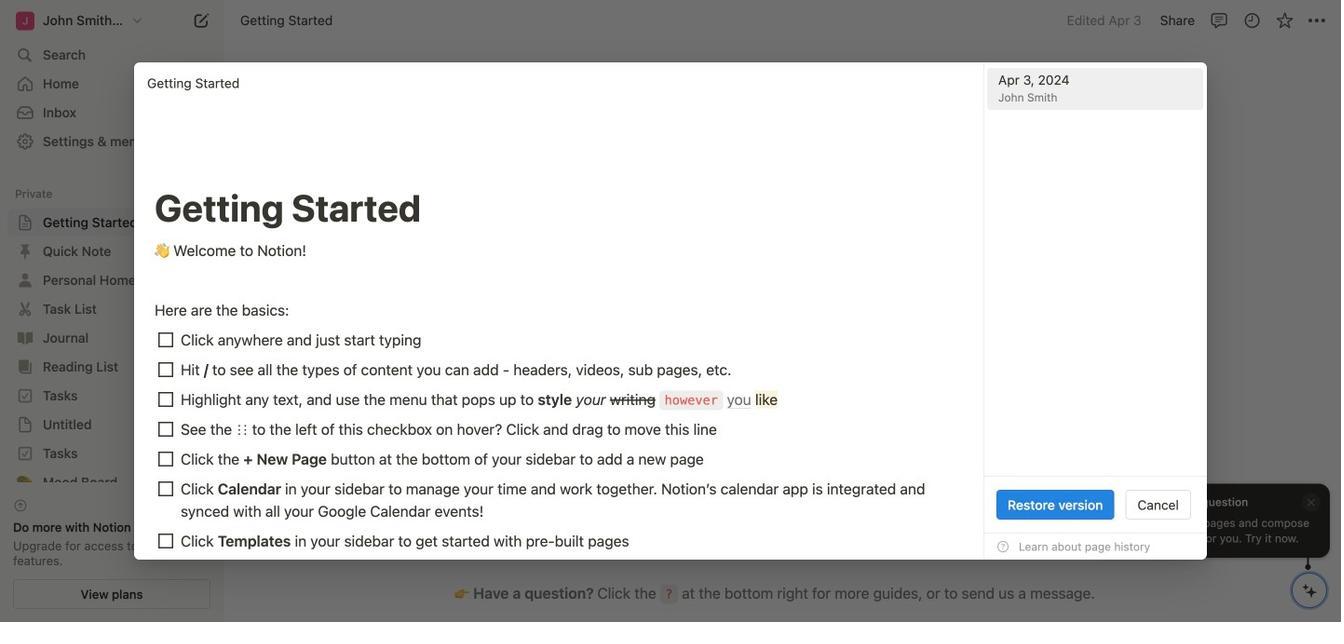 Task type: locate. For each thing, give the bounding box(es) containing it.
close tooltip image
[[1306, 496, 1318, 509]]

dismiss image
[[198, 499, 211, 513]]

👋 image
[[155, 241, 170, 261]]

favorite image
[[1276, 11, 1295, 30]]

👉 image
[[455, 584, 470, 604]]

page history dialog
[[134, 62, 1208, 622]]

updates image
[[1244, 11, 1262, 30]]

new page image
[[190, 9, 212, 32]]



Task type: describe. For each thing, give the bounding box(es) containing it.
comments image
[[1211, 11, 1230, 30]]



Task type: vqa. For each thing, say whether or not it's contained in the screenshot.
'👋' icon
yes



